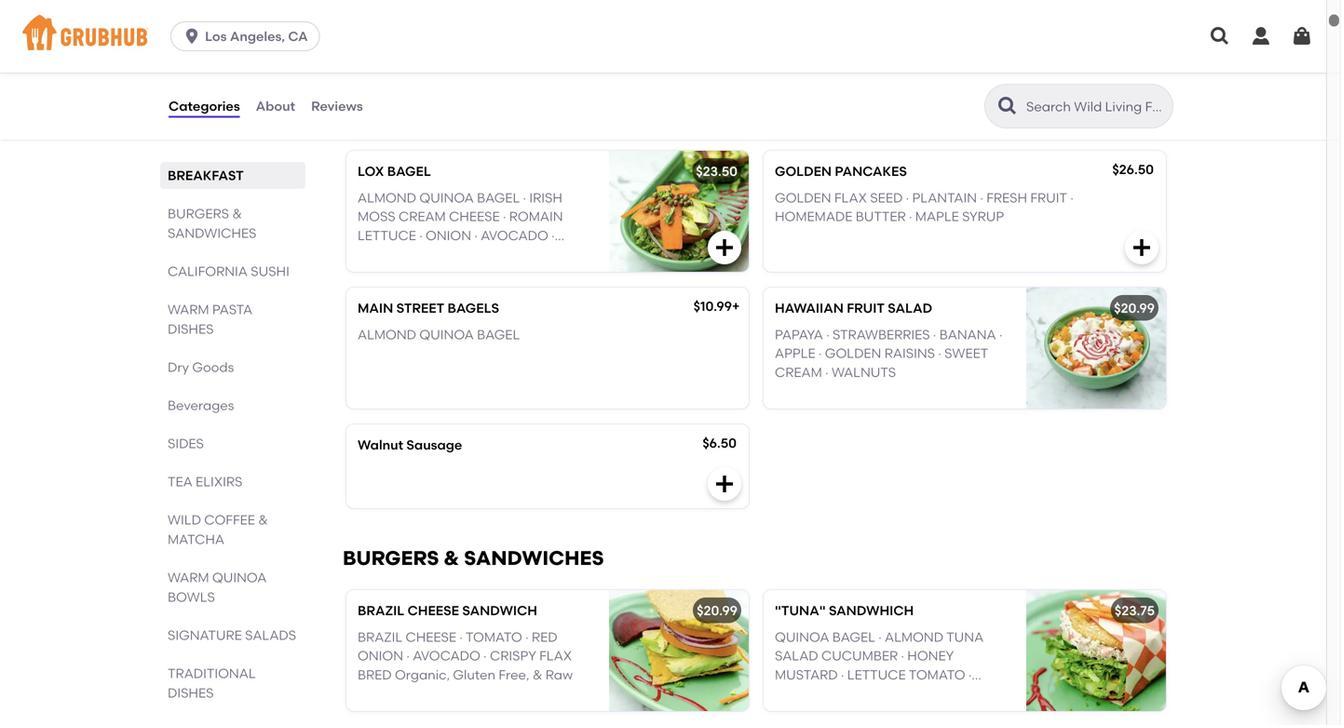 Task type: vqa. For each thing, say whether or not it's contained in the screenshot.
many
no



Task type: locate. For each thing, give the bounding box(es) containing it.
1 vertical spatial syrup
[[962, 209, 1004, 225]]

plantain inside golden flax seed · plantain · fresh fruit · homemade butter · maple syrup
[[912, 190, 977, 206]]

0 vertical spatial maple
[[417, 91, 461, 107]]

0 vertical spatial lettuce
[[358, 228, 416, 244]]

quinoa down main street bagels at the left top
[[420, 327, 474, 343]]

almond for main
[[358, 327, 416, 343]]

warm quinoa bowls
[[168, 570, 267, 606]]

1 horizontal spatial onion
[[426, 228, 471, 244]]

brazil for brazil cheese · tomato · red onion  · avocado · crispy flax bred  organic, gluten free, & raw
[[358, 630, 403, 645]]

mango
[[849, 53, 902, 69]]

raw down "romain"
[[554, 266, 581, 281]]

main
[[358, 301, 393, 316]]

golden down gallo
[[775, 164, 832, 179]]

free, inside almond quinoa bagel · irish moss cream cheese · romain lettuce · onion · avocado · tomato · smoked carrots · capers  organic, dairy free, & raw
[[507, 266, 538, 281]]

cream inside 'coconut mango wrap · coconut egg salad · zuccini bacon · burdock hash · sour cream · guacamole · pico de gallo  organic, dairy free, & raw'
[[775, 110, 822, 126]]

0 vertical spatial $20.99
[[1114, 301, 1155, 316]]

bagel up "romain"
[[477, 190, 520, 206]]

warm down california
[[168, 302, 209, 318]]

1 vertical spatial plantain
[[912, 190, 977, 206]]

1 vertical spatial cream
[[399, 209, 446, 225]]

cream down bacon
[[775, 110, 822, 126]]

bagel inside quinoa bagel · almond tuna salad cucumber · honey mustard · lettuce tomato · chipotle · pickles
[[833, 630, 876, 645]]

brazil inside brazil cheese · tomato · red onion  · avocado · crispy flax bred  organic, gluten free, & raw
[[358, 630, 403, 645]]

dishes down traditional at bottom
[[168, 686, 214, 701]]

lettuce inside almond quinoa bagel · irish moss cream cheese · romain lettuce · onion · avocado · tomato · smoked carrots · capers  organic, dairy free, & raw
[[358, 228, 416, 244]]

cream inside almond quinoa bagel · irish moss cream cheese · romain lettuce · onion · avocado · tomato · smoked carrots · capers  organic, dairy free, & raw
[[399, 209, 446, 225]]

$20.99
[[1114, 301, 1155, 316], [697, 603, 738, 619]]

svg image up $10.99 +
[[714, 237, 736, 259]]

cream down the apple
[[775, 365, 822, 381]]

1 horizontal spatial lettuce
[[848, 667, 906, 683]]

1 vertical spatial brazil
[[358, 630, 403, 645]]

1 vertical spatial dishes
[[168, 686, 214, 701]]

plantain up mct
[[491, 53, 556, 69]]

avocado inside brazil cheese · tomato · red onion  · avocado · crispy flax bred  organic, gluten free, & raw
[[413, 649, 481, 664]]

warm inside "warm quinoa bowls"
[[168, 570, 209, 586]]

almond up moss
[[358, 190, 416, 206]]

wild coffee & matcha
[[168, 512, 268, 548]]

coconut mango wrap · coconut egg salad · zuccini bacon · burdock hash · sour cream · guacamole · pico de gallo  organic, dairy free, & raw
[[775, 53, 992, 144]]

salad up hash
[[881, 72, 925, 88]]

fresh inside 'raw buckwheat & plantain pancakes · fresh fruit · mct butter · maple syrup · blueberry compote · trail mix  organic, dairy free, & raw'
[[437, 72, 478, 88]]

organic, down blueberry
[[501, 110, 556, 126]]

golden up "homemade"
[[775, 190, 832, 206]]

1 horizontal spatial plantain
[[912, 190, 977, 206]]

flax down "golden pancakes"
[[835, 190, 867, 206]]

2 warm from the top
[[168, 570, 209, 586]]

free, down compote
[[394, 129, 425, 144]]

1 horizontal spatial avocado
[[481, 228, 549, 244]]

free,
[[394, 129, 425, 144], [918, 129, 948, 144], [507, 266, 538, 281], [499, 667, 530, 683]]

almond for lox
[[358, 190, 416, 206]]

Search Wild Living Foods search field
[[1025, 98, 1167, 116]]

2 vertical spatial cream
[[775, 365, 822, 381]]

butter down seed
[[856, 209, 906, 225]]

0 horizontal spatial burgers
[[168, 206, 229, 222]]

1 vertical spatial warm
[[168, 570, 209, 586]]

sausage
[[407, 437, 462, 453]]

cheese down brazil cheese sandwich
[[406, 630, 456, 645]]

maple inside 'raw buckwheat & plantain pancakes · fresh fruit · mct butter · maple syrup · blueberry compote · trail mix  organic, dairy free, & raw'
[[417, 91, 461, 107]]

warm for warm quinoa bowls
[[168, 570, 209, 586]]

cream right moss
[[399, 209, 446, 225]]

svg image
[[1209, 25, 1232, 48], [1250, 25, 1273, 48], [1291, 25, 1314, 48], [183, 27, 201, 46]]

1 horizontal spatial $20.99
[[1114, 301, 1155, 316]]

tomato up crispy
[[466, 630, 522, 645]]

burgers & sandwiches
[[168, 206, 256, 241], [343, 547, 604, 571]]

0 horizontal spatial flax
[[540, 649, 572, 664]]

dairy inside 'coconut mango wrap · coconut egg salad · zuccini bacon · burdock hash · sour cream · guacamole · pico de gallo  organic, dairy free, & raw'
[[881, 129, 914, 144]]

raw down red
[[546, 667, 573, 683]]

1 horizontal spatial maple
[[916, 209, 959, 225]]

categories
[[169, 98, 240, 114]]

0 horizontal spatial plantain
[[491, 53, 556, 69]]

salads
[[245, 628, 296, 644]]

& right "buckwheat"
[[478, 53, 488, 69]]

1 horizontal spatial syrup
[[962, 209, 1004, 225]]

0 horizontal spatial lettuce
[[358, 228, 416, 244]]

almond
[[358, 190, 416, 206], [358, 327, 416, 343], [885, 630, 944, 645]]

warm for warm pasta dishes
[[168, 302, 209, 318]]

1 brazil from the top
[[358, 603, 405, 619]]

&
[[478, 53, 488, 69], [428, 129, 438, 144], [952, 129, 961, 144], [232, 206, 242, 222], [541, 266, 551, 281], [258, 512, 268, 528], [444, 547, 459, 571], [533, 667, 543, 683]]

red
[[532, 630, 558, 645]]

raw
[[358, 53, 388, 69]]

0 vertical spatial warm
[[168, 302, 209, 318]]

bowls
[[168, 590, 215, 606]]

organic, down guacamole
[[823, 129, 878, 144]]

1 vertical spatial tomato
[[466, 630, 522, 645]]

0 vertical spatial salad
[[881, 72, 925, 88]]

burgers & sandwiches up california
[[168, 206, 256, 241]]

2 vertical spatial cheese
[[406, 630, 456, 645]]

free, inside 'raw buckwheat & plantain pancakes · fresh fruit · mct butter · maple syrup · blueberry compote · trail mix  organic, dairy free, & raw'
[[394, 129, 425, 144]]

fruit inside 'raw buckwheat & plantain pancakes · fresh fruit · mct butter · maple syrup · blueberry compote · trail mix  organic, dairy free, & raw'
[[481, 72, 518, 88]]

cheese up brazil cheese · tomato · red onion  · avocado · crispy flax bred  organic, gluten free, & raw
[[408, 603, 459, 619]]

1 horizontal spatial fresh
[[987, 190, 1028, 206]]

brazil cheese sandwich image
[[609, 591, 749, 712]]

dairy inside 'raw buckwheat & plantain pancakes · fresh fruit · mct butter · maple syrup · blueberry compote · trail mix  organic, dairy free, & raw'
[[358, 129, 391, 144]]

raw inside almond quinoa bagel · irish moss cream cheese · romain lettuce · onion · avocado · tomato · smoked carrots · capers  organic, dairy free, & raw
[[554, 266, 581, 281]]

avocado up carrots
[[481, 228, 549, 244]]

1 horizontal spatial sandwiches
[[464, 547, 604, 571]]

warm pasta dishes
[[168, 302, 253, 337]]

los
[[205, 28, 227, 44]]

fresh for pancakes
[[437, 72, 478, 88]]

2 vertical spatial almond
[[885, 630, 944, 645]]

fresh down "buckwheat"
[[437, 72, 478, 88]]

quinoa up bowls
[[212, 570, 267, 586]]

raw buckwheat & plantain pancakes · fresh fruit · mct butter · maple syrup · blueberry compote · trail mix  organic, dairy free, & raw
[[358, 53, 589, 144]]

& up brazil cheese sandwich
[[444, 547, 459, 571]]

burgers up brazil cheese sandwich
[[343, 547, 439, 571]]

2 vertical spatial golden
[[825, 346, 882, 362]]

sandwhich
[[829, 603, 914, 619]]

& right "coffee"
[[258, 512, 268, 528]]

almond inside almond quinoa bagel · irish moss cream cheese · romain lettuce · onion · avocado · tomato · smoked carrots · capers  organic, dairy free, & raw
[[358, 190, 416, 206]]

organic, inside 'coconut mango wrap · coconut egg salad · zuccini bacon · burdock hash · sour cream · guacamole · pico de gallo  organic, dairy free, & raw'
[[823, 129, 878, 144]]

0 vertical spatial syrup
[[464, 91, 506, 107]]

guacamole
[[832, 110, 918, 126]]

$6.50
[[703, 436, 737, 451]]

bagel right the lox
[[387, 164, 431, 179]]

0 vertical spatial fruit
[[481, 72, 518, 88]]

raisins
[[885, 346, 935, 362]]

svg image down $26.50
[[1131, 237, 1153, 259]]

& down crispy
[[533, 667, 543, 683]]

0 vertical spatial cream
[[775, 110, 822, 126]]

0 vertical spatial avocado
[[481, 228, 549, 244]]

2 vertical spatial tomato
[[909, 667, 966, 683]]

golden inside golden flax seed · plantain · fresh fruit · homemade butter · maple syrup
[[775, 190, 832, 206]]

& down pico
[[952, 129, 961, 144]]

lettuce down moss
[[358, 228, 416, 244]]

pancakes inside 'raw buckwheat & plantain pancakes · fresh fruit · mct butter · maple syrup · blueberry compote · trail mix  organic, dairy free, & raw'
[[358, 72, 428, 88]]

0 vertical spatial flax
[[835, 190, 867, 206]]

0 horizontal spatial avocado
[[413, 649, 481, 664]]

onion up bred
[[358, 649, 403, 664]]

raw inside 'raw buckwheat & plantain pancakes · fresh fruit · mct butter · maple syrup · blueberry compote · trail mix  organic, dairy free, & raw'
[[441, 129, 468, 144]]

1 dishes from the top
[[168, 321, 214, 337]]

syrup inside golden flax seed · plantain · fresh fruit · homemade butter · maple syrup
[[962, 209, 1004, 225]]

salad
[[881, 72, 925, 88], [888, 301, 933, 316], [775, 649, 819, 664]]

svg image down $6.50
[[714, 473, 736, 496]]

butter
[[358, 91, 408, 107], [856, 209, 906, 225]]

0 vertical spatial dishes
[[168, 321, 214, 337]]

0 vertical spatial brazil
[[358, 603, 405, 619]]

gallo
[[775, 129, 820, 144]]

tomato up capers on the left top of the page
[[358, 247, 414, 262]]

0 vertical spatial burgers & sandwiches
[[168, 206, 256, 241]]

organic, down smoked at the left top of the page
[[413, 266, 468, 281]]

onion up smoked at the left top of the page
[[426, 228, 471, 244]]

0 vertical spatial coconut
[[775, 53, 846, 69]]

$23.50
[[696, 164, 738, 179]]

tomato down honey
[[909, 667, 966, 683]]

onion
[[426, 228, 471, 244], [358, 649, 403, 664]]

0 horizontal spatial $20.99
[[697, 603, 738, 619]]

flax
[[835, 190, 867, 206], [540, 649, 572, 664]]

1 vertical spatial flax
[[540, 649, 572, 664]]

syrup inside 'raw buckwheat & plantain pancakes · fresh fruit · mct butter · maple syrup · blueberry compote · trail mix  organic, dairy free, & raw'
[[464, 91, 506, 107]]

signature salads
[[168, 628, 296, 644]]

flax down red
[[540, 649, 572, 664]]

fruit inside golden flax seed · plantain · fresh fruit · homemade butter · maple syrup
[[1031, 190, 1068, 206]]

brazil cheese sandwich
[[358, 603, 538, 619]]

0 vertical spatial almond
[[358, 190, 416, 206]]

chipotle
[[775, 686, 840, 702]]

onion inside brazil cheese · tomato · red onion  · avocado · crispy flax bred  organic, gluten free, & raw
[[358, 649, 403, 664]]

maple
[[417, 91, 461, 107], [916, 209, 959, 225]]

fresh inside golden flax seed · plantain · fresh fruit · homemade butter · maple syrup
[[987, 190, 1028, 206]]

raw down de
[[964, 129, 992, 144]]

fruit for raw buckwheat & plantain pancakes · fresh fruit · mct butter · maple syrup · blueberry compote · trail mix  organic, dairy free, & raw
[[481, 72, 518, 88]]

1 vertical spatial golden
[[775, 190, 832, 206]]

1 vertical spatial avocado
[[413, 649, 481, 664]]

dishes up dry goods
[[168, 321, 214, 337]]

$20.99 for papaya · strawberries · banana · apple ·  golden raisins · sweet cream · walnuts
[[1114, 301, 1155, 316]]

brazil
[[358, 603, 405, 619], [358, 630, 403, 645]]

quinoa up smoked at the left top of the page
[[420, 190, 474, 206]]

plantain right seed
[[912, 190, 977, 206]]

fruit
[[481, 72, 518, 88], [1031, 190, 1068, 206], [847, 301, 885, 316]]

1 vertical spatial almond
[[358, 327, 416, 343]]

golden inside papaya · strawberries · banana · apple ·  golden raisins · sweet cream · walnuts
[[825, 346, 882, 362]]

burgers & sandwiches up brazil cheese sandwich
[[343, 547, 604, 571]]

bagel up cucumber on the right bottom of the page
[[833, 630, 876, 645]]

traditional
[[168, 666, 256, 682]]

0 vertical spatial butter
[[358, 91, 408, 107]]

& down carrots
[[541, 266, 551, 281]]

1 vertical spatial $20.99
[[697, 603, 738, 619]]

almond up honey
[[885, 630, 944, 645]]

golden for golden pancakes
[[775, 164, 832, 179]]

maple for plantain
[[916, 209, 959, 225]]

breakfast
[[168, 168, 244, 184]]

0 vertical spatial cheese
[[449, 209, 500, 225]]

1 vertical spatial butter
[[856, 209, 906, 225]]

avocado inside almond quinoa bagel · irish moss cream cheese · romain lettuce · onion · avocado · tomato · smoked carrots · capers  organic, dairy free, & raw
[[481, 228, 549, 244]]

blueberry
[[516, 91, 589, 107]]

svg image
[[714, 237, 736, 259], [1131, 237, 1153, 259], [714, 473, 736, 496]]

walnut
[[358, 437, 403, 453]]

0 horizontal spatial maple
[[417, 91, 461, 107]]

1 horizontal spatial flax
[[835, 190, 867, 206]]

bagel down bagels
[[477, 327, 520, 343]]

quinoa down "tuna"
[[775, 630, 830, 645]]

butter up compote
[[358, 91, 408, 107]]

butter inside golden flax seed · plantain · fresh fruit · homemade butter · maple syrup
[[856, 209, 906, 225]]

pancakes up seed
[[835, 164, 907, 179]]

dairy down carrots
[[471, 266, 504, 281]]

1 horizontal spatial pancakes
[[835, 164, 907, 179]]

1 horizontal spatial tomato
[[466, 630, 522, 645]]

1 horizontal spatial dairy
[[471, 266, 504, 281]]

tomato inside almond quinoa bagel · irish moss cream cheese · romain lettuce · onion · avocado · tomato · smoked carrots · capers  organic, dairy free, & raw
[[358, 247, 414, 262]]

1 horizontal spatial fruit
[[847, 301, 885, 316]]

0 vertical spatial burgers
[[168, 206, 229, 222]]

cheese inside brazil cheese · tomato · red onion  · avocado · crispy flax bred  organic, gluten free, & raw
[[406, 630, 456, 645]]

fresh for plantain
[[987, 190, 1028, 206]]

1 vertical spatial coconut
[[775, 72, 846, 88]]

0 horizontal spatial onion
[[358, 649, 403, 664]]

"tuna"
[[775, 603, 826, 619]]

raw down trail
[[441, 129, 468, 144]]

lettuce inside quinoa bagel · almond tuna salad cucumber · honey mustard · lettuce tomato · chipotle · pickles
[[848, 667, 906, 683]]

0 horizontal spatial dairy
[[358, 129, 391, 144]]

1 vertical spatial fruit
[[1031, 190, 1068, 206]]

0 horizontal spatial burgers & sandwiches
[[168, 206, 256, 241]]

0 horizontal spatial fresh
[[437, 72, 478, 88]]

2 dishes from the top
[[168, 686, 214, 701]]

dairy inside almond quinoa bagel · irish moss cream cheese · romain lettuce · onion · avocado · tomato · smoked carrots · capers  organic, dairy free, & raw
[[471, 266, 504, 281]]

warm up bowls
[[168, 570, 209, 586]]

free, down crispy
[[499, 667, 530, 683]]

homemade
[[775, 209, 853, 225]]

2 horizontal spatial tomato
[[909, 667, 966, 683]]

almond down 'main'
[[358, 327, 416, 343]]

honey
[[908, 649, 954, 664]]

dairy down guacamole
[[881, 129, 914, 144]]

1 horizontal spatial butter
[[856, 209, 906, 225]]

bagels
[[448, 301, 499, 316]]

2 horizontal spatial fruit
[[1031, 190, 1068, 206]]

signature
[[168, 628, 242, 644]]

2 brazil from the top
[[358, 630, 403, 645]]

quinoa for almond quinoa bagel
[[420, 327, 474, 343]]

raw
[[441, 129, 468, 144], [964, 129, 992, 144], [554, 266, 581, 281], [546, 667, 573, 683]]

sandwiches up sandwich
[[464, 547, 604, 571]]

1 vertical spatial pancakes
[[835, 164, 907, 179]]

moss
[[358, 209, 396, 225]]

sandwiches
[[168, 225, 256, 241], [464, 547, 604, 571]]

sandwiches up california
[[168, 225, 256, 241]]

svg image inside the los angeles, ca button
[[183, 27, 201, 46]]

golden up walnuts
[[825, 346, 882, 362]]

organic,
[[501, 110, 556, 126], [823, 129, 878, 144], [413, 266, 468, 281], [395, 667, 450, 683]]

ca
[[288, 28, 308, 44]]

1 vertical spatial maple
[[916, 209, 959, 225]]

dry goods
[[168, 360, 234, 375]]

irish
[[530, 190, 563, 206]]

free, down carrots
[[507, 266, 538, 281]]

salad up mustard on the bottom right
[[775, 649, 819, 664]]

quinoa inside almond quinoa bagel · irish moss cream cheese · romain lettuce · onion · avocado · tomato · smoked carrots · capers  organic, dairy free, & raw
[[420, 190, 474, 206]]

mustard
[[775, 667, 838, 683]]

salad up strawberries
[[888, 301, 933, 316]]

walnut sausage
[[358, 437, 462, 453]]

coconut
[[775, 53, 846, 69], [775, 72, 846, 88]]

smoked
[[424, 247, 480, 262]]

0 horizontal spatial sandwiches
[[168, 225, 256, 241]]

1 horizontal spatial burgers & sandwiches
[[343, 547, 604, 571]]

main street bagels
[[358, 301, 499, 316]]

1 horizontal spatial burgers
[[343, 547, 439, 571]]

1 vertical spatial cheese
[[408, 603, 459, 619]]

golden
[[775, 164, 832, 179], [775, 190, 832, 206], [825, 346, 882, 362]]

pancakes down raw
[[358, 72, 428, 88]]

0 vertical spatial plantain
[[491, 53, 556, 69]]

1 vertical spatial lettuce
[[848, 667, 906, 683]]

0 horizontal spatial syrup
[[464, 91, 506, 107]]

cheese up smoked at the left top of the page
[[449, 209, 500, 225]]

maple inside golden flax seed · plantain · fresh fruit · homemade butter · maple syrup
[[916, 209, 959, 225]]

burgers down breakfast
[[168, 206, 229, 222]]

hawaiian fruit salad
[[775, 301, 933, 316]]

cream
[[775, 110, 822, 126], [399, 209, 446, 225], [775, 365, 822, 381]]

avocado
[[481, 228, 549, 244], [413, 649, 481, 664]]

organic, inside 'raw buckwheat & plantain pancakes · fresh fruit · mct butter · maple syrup · blueberry compote · trail mix  organic, dairy free, & raw'
[[501, 110, 556, 126]]

warm inside warm pasta dishes
[[168, 302, 209, 318]]

1 vertical spatial onion
[[358, 649, 403, 664]]

0 vertical spatial onion
[[426, 228, 471, 244]]

1 vertical spatial fresh
[[987, 190, 1028, 206]]

2 vertical spatial salad
[[775, 649, 819, 664]]

butter inside 'raw buckwheat & plantain pancakes · fresh fruit · mct butter · maple syrup · blueberry compote · trail mix  organic, dairy free, & raw'
[[358, 91, 408, 107]]

brazil for brazil cheese sandwich
[[358, 603, 405, 619]]

organic, inside brazil cheese · tomato · red onion  · avocado · crispy flax bred  organic, gluten free, & raw
[[395, 667, 450, 683]]

lox bagel image
[[609, 151, 749, 272]]

lettuce up pickles
[[848, 667, 906, 683]]

organic, right bred
[[395, 667, 450, 683]]

1 warm from the top
[[168, 302, 209, 318]]

free, down pico
[[918, 129, 948, 144]]

dairy down compote
[[358, 129, 391, 144]]

& inside 'coconut mango wrap · coconut egg salad · zuccini bacon · burdock hash · sour cream · guacamole · pico de gallo  organic, dairy free, & raw'
[[952, 129, 961, 144]]

almond inside quinoa bagel · almond tuna salad cucumber · honey mustard · lettuce tomato · chipotle · pickles
[[885, 630, 944, 645]]

0 vertical spatial fresh
[[437, 72, 478, 88]]

0 horizontal spatial tomato
[[358, 247, 414, 262]]

0 vertical spatial pancakes
[[358, 72, 428, 88]]

elixirs
[[196, 474, 243, 490]]

golden flax seed · plantain · fresh fruit · homemade butter · maple syrup
[[775, 190, 1074, 225]]

0 horizontal spatial pancakes
[[358, 72, 428, 88]]

quinoa inside "warm quinoa bowls"
[[212, 570, 267, 586]]

2 vertical spatial fruit
[[847, 301, 885, 316]]

butter for flax
[[856, 209, 906, 225]]

0 horizontal spatial butter
[[358, 91, 408, 107]]

0 vertical spatial golden
[[775, 164, 832, 179]]

fresh down search icon
[[987, 190, 1028, 206]]

avocado up 'gluten'
[[413, 649, 481, 664]]

golden pancakes
[[775, 164, 907, 179]]

0 horizontal spatial fruit
[[481, 72, 518, 88]]

goods
[[192, 360, 234, 375]]

2 horizontal spatial dairy
[[881, 129, 914, 144]]

los angeles, ca
[[205, 28, 308, 44]]

0 vertical spatial tomato
[[358, 247, 414, 262]]



Task type: describe. For each thing, give the bounding box(es) containing it.
flax inside brazil cheese · tomato · red onion  · avocado · crispy flax bred  organic, gluten free, & raw
[[540, 649, 572, 664]]

mix
[[474, 110, 498, 126]]

golden for golden flax seed · plantain · fresh fruit · homemade butter · maple syrup
[[775, 190, 832, 206]]

reviews
[[311, 98, 363, 114]]

1 coconut from the top
[[775, 53, 846, 69]]

lox
[[358, 164, 384, 179]]

1 vertical spatial burgers & sandwiches
[[343, 547, 604, 571]]

about
[[256, 98, 295, 114]]

categories button
[[168, 73, 241, 140]]

free, inside brazil cheese · tomato · red onion  · avocado · crispy flax bred  organic, gluten free, & raw
[[499, 667, 530, 683]]

beverages
[[168, 398, 234, 414]]

& down trail
[[428, 129, 438, 144]]

main navigation navigation
[[0, 0, 1342, 73]]

papaya
[[775, 327, 823, 343]]

buckwheat
[[391, 53, 475, 69]]

syrup for pancakes
[[464, 91, 506, 107]]

$20.99 for brazil cheese · tomato · red onion  · avocado · crispy flax bred  organic, gluten free, & raw
[[697, 603, 738, 619]]

bagel inside almond quinoa bagel · irish moss cream cheese · romain lettuce · onion · avocado · tomato · smoked carrots · capers  organic, dairy free, & raw
[[477, 190, 520, 206]]

cream inside papaya · strawberries · banana · apple ·  golden raisins · sweet cream · walnuts
[[775, 365, 822, 381]]

almond quinoa bagel · irish moss cream cheese · romain lettuce · onion · avocado · tomato · smoked carrots · capers  organic, dairy free, & raw
[[358, 190, 581, 281]]

flax inside golden flax seed · plantain · fresh fruit · homemade butter · maple syrup
[[835, 190, 867, 206]]

quinoa inside quinoa bagel · almond tuna salad cucumber · honey mustard · lettuce tomato · chipotle · pickles
[[775, 630, 830, 645]]

capers
[[358, 266, 409, 281]]

brazil cheese · tomato · red onion  · avocado · crispy flax bred  organic, gluten free, & raw
[[358, 630, 573, 683]]

"tuna" sandwhich
[[775, 603, 914, 619]]

carrots
[[483, 247, 546, 262]]

onion inside almond quinoa bagel · irish moss cream cheese · romain lettuce · onion · avocado · tomato · smoked carrots · capers  organic, dairy free, & raw
[[426, 228, 471, 244]]

apple
[[775, 346, 816, 362]]

matcha
[[168, 532, 224, 548]]

quinoa for warm quinoa bowls
[[212, 570, 267, 586]]

maple for pancakes
[[417, 91, 461, 107]]

fruit for golden flax seed · plantain · fresh fruit · homemade butter · maple syrup
[[1031, 190, 1068, 206]]

lox bagel
[[358, 164, 431, 179]]

salad inside 'coconut mango wrap · coconut egg salad · zuccini bacon · burdock hash · sour cream · guacamole · pico de gallo  organic, dairy free, & raw'
[[881, 72, 925, 88]]

free, inside 'coconut mango wrap · coconut egg salad · zuccini bacon · burdock hash · sour cream · guacamole · pico de gallo  organic, dairy free, & raw'
[[918, 129, 948, 144]]

cheese for sandwich
[[408, 603, 459, 619]]

gluten
[[453, 667, 496, 683]]

svg image for almond quinoa bagel · irish moss cream cheese · romain lettuce · onion · avocado · tomato · smoked carrots · capers  organic, dairy free, & raw
[[714, 237, 736, 259]]

dairy for coconut mango wrap · coconut egg salad · zuccini bacon · burdock hash · sour cream · guacamole · pico de gallo  organic, dairy free, & raw
[[881, 129, 914, 144]]

butter for buckwheat
[[358, 91, 408, 107]]

quinoa bagel · almond tuna salad cucumber · honey mustard · lettuce tomato · chipotle · pickles
[[775, 630, 984, 702]]

zuccini
[[934, 72, 990, 88]]

svg image for golden flax seed · plantain · fresh fruit · homemade butter · maple syrup
[[1131, 237, 1153, 259]]

dry
[[168, 360, 189, 375]]

wrap
[[905, 53, 944, 69]]

romain
[[509, 209, 563, 225]]

0 vertical spatial sandwiches
[[168, 225, 256, 241]]

syrup for plantain
[[962, 209, 1004, 225]]

cheese inside almond quinoa bagel · irish moss cream cheese · romain lettuce · onion · avocado · tomato · smoked carrots · capers  organic, dairy free, & raw
[[449, 209, 500, 225]]

seed
[[870, 190, 903, 206]]

wildberry pancakes image
[[609, 14, 749, 135]]

1 vertical spatial burgers
[[343, 547, 439, 571]]

walnuts
[[832, 365, 896, 381]]

de
[[964, 110, 981, 126]]

coffee
[[204, 512, 255, 528]]

tuna
[[947, 630, 984, 645]]

1 vertical spatial sandwiches
[[464, 547, 604, 571]]

burdock
[[833, 91, 900, 107]]

california sushi
[[168, 264, 290, 279]]

cheese for ·
[[406, 630, 456, 645]]

traditional dishes
[[168, 666, 256, 701]]

california
[[168, 264, 248, 279]]

street
[[397, 301, 445, 316]]

$26.50
[[1113, 162, 1154, 178]]

& inside wild coffee & matcha
[[258, 512, 268, 528]]

wild
[[168, 512, 201, 528]]

hawaiian
[[775, 301, 844, 316]]

raw inside brazil cheese · tomato · red onion  · avocado · crispy flax bred  organic, gluten free, & raw
[[546, 667, 573, 683]]

& down breakfast
[[232, 206, 242, 222]]

sushi
[[251, 264, 290, 279]]

$23.75
[[1115, 603, 1155, 619]]

sweet
[[945, 346, 989, 362]]

dishes inside warm pasta dishes
[[168, 321, 214, 337]]

egg
[[849, 72, 878, 88]]

& inside almond quinoa bagel · irish moss cream cheese · romain lettuce · onion · avocado · tomato · smoked carrots · capers  organic, dairy free, & raw
[[541, 266, 551, 281]]

mct
[[528, 72, 557, 88]]

coconut mango wrap · coconut egg salad · zuccini bacon · burdock hash · sour cream · guacamole · pico de gallo  organic, dairy free, & raw button
[[764, 14, 1166, 144]]

tomato inside quinoa bagel · almond tuna salad cucumber · honey mustard · lettuce tomato · chipotle · pickles
[[909, 667, 966, 683]]

tea
[[168, 474, 193, 490]]

tea elixirs
[[168, 474, 243, 490]]

crispy
[[490, 649, 536, 664]]

sides
[[168, 436, 204, 452]]

brek-fast burrito image
[[1027, 14, 1166, 135]]

papaya · strawberries · banana · apple ·  golden raisins · sweet cream · walnuts
[[775, 327, 1003, 381]]

search icon image
[[997, 95, 1019, 117]]

bacon
[[775, 91, 824, 107]]

sour
[[949, 91, 986, 107]]

almond quinoa bagel
[[358, 327, 520, 343]]

salad inside quinoa bagel · almond tuna salad cucumber · honey mustard · lettuce tomato · chipotle · pickles
[[775, 649, 819, 664]]

compote
[[358, 110, 425, 126]]

1 vertical spatial salad
[[888, 301, 933, 316]]

trail
[[434, 110, 471, 126]]

hawaiian fruit salad image
[[1027, 288, 1166, 409]]

sandwich
[[462, 603, 538, 619]]

about button
[[255, 73, 296, 140]]

raw buckwheat & plantain pancakes · fresh fruit · mct butter · maple syrup · blueberry compote · trail mix  organic, dairy free, & raw button
[[347, 14, 749, 144]]

raw inside 'coconut mango wrap · coconut egg salad · zuccini bacon · burdock hash · sour cream · guacamole · pico de gallo  organic, dairy free, & raw'
[[964, 129, 992, 144]]

+
[[732, 299, 740, 314]]

organic, inside almond quinoa bagel · irish moss cream cheese · romain lettuce · onion · avocado · tomato · smoked carrots · capers  organic, dairy free, & raw
[[413, 266, 468, 281]]

pico
[[927, 110, 961, 126]]

tomato inside brazil cheese · tomato · red onion  · avocado · crispy flax bred  organic, gluten free, & raw
[[466, 630, 522, 645]]

dishes inside traditional dishes
[[168, 686, 214, 701]]

hash
[[903, 91, 940, 107]]

cucumber
[[822, 649, 898, 664]]

los angeles, ca button
[[171, 21, 328, 51]]

$10.99 +
[[694, 299, 740, 314]]

plantain inside 'raw buckwheat & plantain pancakes · fresh fruit · mct butter · maple syrup · blueberry compote · trail mix  organic, dairy free, & raw'
[[491, 53, 556, 69]]

strawberries
[[833, 327, 930, 343]]

$10.99
[[694, 299, 732, 314]]

banana
[[940, 327, 996, 343]]

2 coconut from the top
[[775, 72, 846, 88]]

pasta
[[212, 302, 253, 318]]

angeles,
[[230, 28, 285, 44]]

& inside brazil cheese · tomato · red onion  · avocado · crispy flax bred  organic, gluten free, & raw
[[533, 667, 543, 683]]

dairy for almond quinoa bagel · irish moss cream cheese · romain lettuce · onion · avocado · tomato · smoked carrots · capers  organic, dairy free, & raw
[[471, 266, 504, 281]]

quinoa for almond quinoa bagel · irish moss cream cheese · romain lettuce · onion · avocado · tomato · smoked carrots · capers  organic, dairy free, & raw
[[420, 190, 474, 206]]

"tuna" sandwhich image
[[1027, 591, 1166, 712]]



